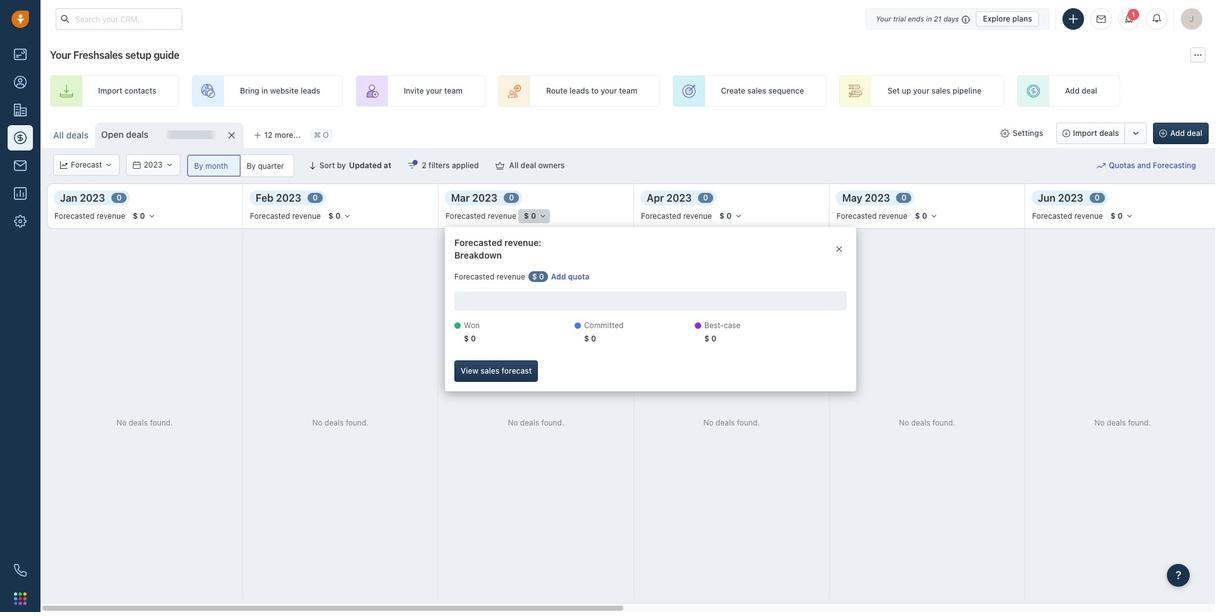 Task type: describe. For each thing, give the bounding box(es) containing it.
deals for feb 2023
[[325, 418, 344, 428]]

case
[[724, 321, 741, 330]]

deal for add deal link
[[1082, 86, 1097, 96]]

sequence
[[769, 86, 804, 96]]

freshsales
[[73, 49, 123, 61]]

freshworks switcher image
[[14, 593, 27, 606]]

forecast button
[[53, 154, 120, 176]]

all deal owners button
[[487, 155, 573, 177]]

2023 for jun 2023
[[1058, 192, 1083, 204]]

2023 for jan 2023
[[80, 192, 105, 204]]

forecasted revenue for mar
[[446, 212, 516, 221]]

may 2023
[[842, 192, 890, 204]]

container_wx8msf4aqz5i3rn1 image inside all deal owners button
[[495, 161, 504, 170]]

apr
[[647, 192, 664, 204]]

by month button
[[187, 155, 240, 177]]

open deals link
[[101, 128, 148, 141]]

1 link
[[1118, 8, 1140, 30]]

quotas and forecasting link
[[1097, 154, 1209, 177]]

by month
[[194, 161, 228, 171]]

at
[[384, 161, 391, 170]]

jun 2023
[[1038, 192, 1083, 204]]

pipeline
[[953, 86, 982, 96]]

container_wx8msf4aqz5i3rn1 image inside 2023 popup button
[[166, 161, 173, 169]]

no deals found. for apr 2023
[[703, 418, 760, 428]]

open
[[101, 129, 124, 140]]

no deals found. for mar 2023
[[508, 418, 564, 428]]

sort by updated at
[[319, 161, 391, 170]]

owners
[[538, 161, 565, 170]]

set
[[888, 86, 900, 96]]

forecasting
[[1153, 161, 1196, 171]]

12 more...
[[264, 130, 301, 140]]

found. for apr 2023
[[737, 418, 760, 428]]

set up your sales pipeline link
[[839, 75, 1004, 107]]

$ 0 button for may 2023
[[909, 209, 941, 223]]

revenue for feb 2023
[[292, 212, 321, 221]]

breakdown
[[454, 250, 502, 261]]

import contacts link
[[50, 75, 179, 107]]

no for mar 2023
[[508, 418, 518, 428]]

sort
[[319, 161, 335, 170]]

deals inside button
[[1099, 128, 1119, 138]]

deal for all deal owners button
[[521, 161, 536, 170]]

forecasted down breakdown
[[454, 272, 494, 282]]

by for by quarter
[[247, 161, 256, 171]]

no for apr 2023
[[703, 418, 714, 428]]

2
[[422, 161, 426, 170]]

$ 0 button for feb 2023
[[323, 209, 355, 223]]

applied
[[452, 161, 479, 170]]

create
[[721, 86, 745, 96]]

explore plans link
[[976, 11, 1039, 26]]

add deal button
[[1153, 123, 1209, 144]]

revenue for jun 2023
[[1074, 212, 1103, 221]]

add for add deal link
[[1065, 86, 1080, 96]]

view
[[461, 366, 478, 376]]

import deals button
[[1056, 123, 1125, 144]]

12
[[264, 130, 273, 140]]

jan
[[60, 192, 77, 204]]

add quota link
[[551, 271, 589, 282]]

add deal for add deal link
[[1065, 86, 1097, 96]]

team inside "link"
[[444, 86, 463, 96]]

route
[[546, 86, 568, 96]]

no for feb 2023
[[312, 418, 322, 428]]

forecasted revenue for may
[[837, 212, 907, 221]]

forecasted revenue: breakdown
[[454, 237, 542, 261]]

2 filters applied
[[422, 161, 479, 170]]

found. for may 2023
[[933, 418, 955, 428]]

1
[[1132, 11, 1135, 18]]

explore
[[983, 14, 1010, 23]]

forecasted for mar
[[446, 212, 486, 221]]

bring
[[240, 86, 259, 96]]

found. for feb 2023
[[346, 418, 369, 428]]

forecasted for feb
[[250, 212, 290, 221]]

your trial ends in 21 days
[[876, 14, 959, 22]]

import contacts
[[98, 86, 156, 96]]

month
[[205, 161, 228, 171]]

phone element
[[8, 558, 33, 584]]

$ 0 button for mar 2023
[[518, 209, 550, 223]]

invite your team link
[[356, 75, 485, 107]]

route leads to your team
[[546, 86, 637, 96]]

create sales sequence
[[721, 86, 804, 96]]

forecasted inside forecasted revenue: breakdown
[[454, 237, 502, 248]]

forecasted revenue for apr
[[641, 212, 712, 221]]

won
[[464, 321, 480, 330]]

container_wx8msf4aqz5i3rn1 image inside settings popup button
[[1001, 129, 1010, 138]]

container_wx8msf4aqz5i3rn1 image inside 2023 popup button
[[133, 161, 141, 169]]

1 horizontal spatial in
[[926, 14, 932, 22]]

12 more... button
[[247, 127, 308, 144]]

$ 0 button for apr 2023
[[714, 209, 746, 223]]

quarter
[[258, 161, 284, 171]]

deal for add deal "button"
[[1187, 128, 1203, 138]]

ends
[[908, 14, 924, 22]]

jun
[[1038, 192, 1056, 204]]

sales for sequence
[[748, 86, 766, 96]]

o
[[323, 131, 329, 140]]

website
[[270, 86, 299, 96]]

set up your sales pipeline
[[888, 86, 982, 96]]

forecasted revenue for feb
[[250, 212, 321, 221]]

invite
[[404, 86, 424, 96]]

route leads to your team link
[[498, 75, 660, 107]]

forecasted revenue down breakdown
[[454, 272, 525, 282]]

2 your from the left
[[601, 86, 617, 96]]

forecasted for jun
[[1032, 212, 1072, 221]]

bring in website leads link
[[192, 75, 343, 107]]

quotas and forecasting
[[1109, 161, 1196, 171]]

by
[[337, 161, 346, 170]]

days
[[944, 14, 959, 22]]

open deals
[[101, 129, 148, 140]]



Task type: vqa. For each thing, say whether or not it's contained in the screenshot.
the Chat
no



Task type: locate. For each thing, give the bounding box(es) containing it.
add deal
[[1065, 86, 1097, 96], [1170, 128, 1203, 138]]

deals for apr 2023
[[716, 418, 735, 428]]

6 no deals found. from the left
[[1095, 418, 1151, 428]]

leads left to
[[570, 86, 589, 96]]

deal up forecasting
[[1187, 128, 1203, 138]]

found.
[[150, 418, 173, 428], [346, 418, 369, 428], [541, 418, 564, 428], [737, 418, 760, 428], [933, 418, 955, 428], [1128, 418, 1151, 428]]

all deals button
[[47, 123, 95, 148], [53, 130, 89, 141]]

no for jan 2023
[[116, 418, 127, 428]]

3 $ 0 button from the left
[[518, 209, 550, 223]]

container_wx8msf4aqz5i3rn1 image
[[1001, 129, 1010, 138], [166, 161, 173, 169]]

revenue down feb 2023
[[292, 212, 321, 221]]

forecasted down mar
[[446, 212, 486, 221]]

add inside "button"
[[1170, 128, 1185, 138]]

your for your freshsales setup guide
[[50, 49, 71, 61]]

by quarter
[[247, 161, 284, 171]]

forecasted revenue down the may 2023
[[837, 212, 907, 221]]

bring in website leads
[[240, 86, 320, 96]]

your inside "link"
[[426, 86, 442, 96]]

1 found. from the left
[[150, 418, 173, 428]]

best-
[[704, 321, 724, 330]]

2 vertical spatial add
[[551, 272, 566, 282]]

0 vertical spatial deal
[[1082, 86, 1097, 96]]

all inside button
[[509, 161, 519, 170]]

import inside "link"
[[98, 86, 122, 96]]

all for all deals
[[53, 130, 64, 141]]

deals for may 2023
[[911, 418, 930, 428]]

1 vertical spatial your
[[50, 49, 71, 61]]

deal left owners
[[521, 161, 536, 170]]

your left trial
[[876, 14, 891, 22]]

view sales forecast button
[[454, 360, 538, 382]]

dialog
[[445, 227, 856, 391]]

add deal up forecasting
[[1170, 128, 1203, 138]]

5 no deals found. from the left
[[899, 418, 955, 428]]

forecasted revenue down jun 2023
[[1032, 212, 1103, 221]]

up
[[902, 86, 911, 96]]

container_wx8msf4aqz5i3rn1 image left 'by month'
[[166, 161, 173, 169]]

2 horizontal spatial deal
[[1187, 128, 1203, 138]]

1 horizontal spatial your
[[876, 14, 891, 22]]

2023 right may
[[865, 192, 890, 204]]

2 filters applied button
[[400, 155, 487, 177]]

no deals found. for may 2023
[[899, 418, 955, 428]]

no deals found. for feb 2023
[[312, 418, 369, 428]]

found. for jan 2023
[[150, 418, 173, 428]]

all up forecast 'dropdown button'
[[53, 130, 64, 141]]

all for all deal owners
[[509, 161, 519, 170]]

2 open deals button from the left
[[101, 123, 243, 147]]

1 vertical spatial container_wx8msf4aqz5i3rn1 image
[[166, 161, 173, 169]]

container_wx8msf4aqz5i3rn1 image down open deals link
[[133, 161, 141, 169]]

found. for mar 2023
[[541, 418, 564, 428]]

$ 0 button for jun 2023
[[1105, 209, 1137, 223]]

1 horizontal spatial sales
[[748, 86, 766, 96]]

2023 inside popup button
[[144, 160, 162, 170]]

leads
[[301, 86, 320, 96], [570, 86, 589, 96]]

2023 for apr 2023
[[667, 192, 692, 204]]

forecasted revenue down feb 2023
[[250, 212, 321, 221]]

2 found. from the left
[[346, 418, 369, 428]]

2023 right apr
[[667, 192, 692, 204]]

$ 0 button for jan 2023
[[127, 209, 159, 223]]

2 team from the left
[[619, 86, 637, 96]]

guide
[[154, 49, 179, 61]]

2023 button
[[126, 154, 180, 176]]

0 vertical spatial container_wx8msf4aqz5i3rn1 image
[[1001, 129, 1010, 138]]

no deals found.
[[116, 418, 173, 428], [312, 418, 369, 428], [508, 418, 564, 428], [703, 418, 760, 428], [899, 418, 955, 428], [1095, 418, 1151, 428]]

add up forecasting
[[1170, 128, 1185, 138]]

import inside button
[[1073, 128, 1097, 138]]

quotas
[[1109, 161, 1135, 171]]

forecast
[[71, 160, 102, 170]]

1 vertical spatial deal
[[1187, 128, 1203, 138]]

0 horizontal spatial in
[[261, 86, 268, 96]]

1 horizontal spatial team
[[619, 86, 637, 96]]

6 no from the left
[[1095, 418, 1105, 428]]

6 found. from the left
[[1128, 418, 1151, 428]]

2023 for may 2023
[[865, 192, 890, 204]]

sales right view
[[481, 366, 499, 376]]

your left freshsales
[[50, 49, 71, 61]]

0
[[117, 193, 122, 203], [313, 193, 318, 203], [509, 193, 514, 203], [703, 193, 708, 203], [902, 193, 907, 203], [1095, 193, 1100, 203], [140, 211, 145, 221], [335, 211, 341, 221], [531, 211, 536, 221], [727, 211, 732, 221], [922, 211, 927, 221], [1118, 211, 1123, 221], [539, 272, 544, 282], [471, 334, 476, 344], [591, 334, 596, 344], [711, 334, 716, 344]]

sales
[[748, 86, 766, 96], [932, 86, 951, 96], [481, 366, 499, 376]]

your
[[876, 14, 891, 22], [50, 49, 71, 61]]

revenue down the jan 2023
[[97, 212, 125, 221]]

your right up
[[913, 86, 930, 96]]

2023 for mar 2023
[[472, 192, 498, 204]]

no for jun 2023
[[1095, 418, 1105, 428]]

and
[[1137, 161, 1151, 171]]

1 horizontal spatial container_wx8msf4aqz5i3rn1 image
[[1001, 129, 1010, 138]]

open deals button
[[95, 123, 243, 148], [101, 123, 243, 147]]

feb
[[256, 192, 273, 204]]

revenue for mar 2023
[[488, 212, 516, 221]]

forecasted for apr
[[641, 212, 681, 221]]

forecasted revenue down apr 2023 on the top right
[[641, 212, 712, 221]]

2023 right jun
[[1058, 192, 1083, 204]]

0 horizontal spatial add
[[551, 272, 566, 282]]

your for your trial ends in 21 days
[[876, 14, 891, 22]]

1 team from the left
[[444, 86, 463, 96]]

forecasted down may
[[837, 212, 877, 221]]

your right invite
[[426, 86, 442, 96]]

setup
[[125, 49, 151, 61]]

by
[[247, 161, 256, 171], [194, 161, 203, 171]]

4 no from the left
[[703, 418, 714, 428]]

your freshsales setup guide
[[50, 49, 179, 61]]

forecasted revenue down the jan 2023
[[54, 212, 125, 221]]

your right to
[[601, 86, 617, 96]]

0 horizontal spatial your
[[426, 86, 442, 96]]

found. for jun 2023
[[1128, 418, 1151, 428]]

in right bring
[[261, 86, 268, 96]]

import for import contacts
[[98, 86, 122, 96]]

0 vertical spatial your
[[876, 14, 891, 22]]

by left quarter
[[247, 161, 256, 171]]

1 horizontal spatial deal
[[1082, 86, 1097, 96]]

4 found. from the left
[[737, 418, 760, 428]]

all deals
[[53, 130, 89, 141]]

forecasted down feb
[[250, 212, 290, 221]]

⌘
[[314, 131, 321, 140]]

1 leads from the left
[[301, 86, 320, 96]]

0 horizontal spatial sales
[[481, 366, 499, 376]]

2 no deals found. from the left
[[312, 418, 369, 428]]

1 horizontal spatial all
[[509, 161, 519, 170]]

4 no deals found. from the left
[[703, 418, 760, 428]]

jan 2023
[[60, 192, 105, 204]]

2 no from the left
[[312, 418, 322, 428]]

1 vertical spatial import
[[1073, 128, 1097, 138]]

apr 2023
[[647, 192, 692, 204]]

5 no from the left
[[899, 418, 909, 428]]

create sales sequence link
[[673, 75, 827, 107]]

trial
[[893, 14, 906, 22]]

revenue down forecasted revenue: breakdown
[[497, 272, 525, 282]]

contacts
[[124, 86, 156, 96]]

0 vertical spatial import
[[98, 86, 122, 96]]

no deals found. for jun 2023
[[1095, 418, 1151, 428]]

0 horizontal spatial your
[[50, 49, 71, 61]]

1 horizontal spatial import
[[1073, 128, 1097, 138]]

21
[[934, 14, 942, 22]]

leads right "website"
[[301, 86, 320, 96]]

0 horizontal spatial add deal
[[1065, 86, 1097, 96]]

mar 2023
[[451, 192, 498, 204]]

Search your CRM... text field
[[56, 8, 182, 30]]

add up import deals button
[[1065, 86, 1080, 96]]

revenue for jan 2023
[[97, 212, 125, 221]]

container_wx8msf4aqz5i3rn1 image inside 'quotas and forecasting' link
[[1097, 161, 1106, 170]]

add deal link
[[1017, 75, 1120, 107]]

0 horizontal spatial all
[[53, 130, 64, 141]]

container_wx8msf4aqz5i3rn1 image left "quotas"
[[1097, 161, 1106, 170]]

2023 right feb
[[276, 192, 301, 204]]

revenue down the may 2023
[[879, 212, 907, 221]]

forecasted revenue
[[54, 212, 125, 221], [250, 212, 321, 221], [446, 212, 516, 221], [641, 212, 712, 221], [837, 212, 907, 221], [1032, 212, 1103, 221], [454, 272, 525, 282]]

add deal up import deals button
[[1065, 86, 1097, 96]]

container_wx8msf4aqz5i3rn1 image
[[60, 161, 68, 169], [105, 161, 113, 169], [133, 161, 141, 169], [408, 161, 417, 170], [495, 161, 504, 170], [1097, 161, 1106, 170], [835, 246, 843, 253]]

add left quota
[[551, 272, 566, 282]]

0 horizontal spatial by
[[194, 161, 203, 171]]

1 open deals button from the left
[[95, 123, 243, 148]]

0 vertical spatial add
[[1065, 86, 1080, 96]]

feb 2023
[[256, 192, 301, 204]]

import for import deals
[[1073, 128, 1097, 138]]

2023 right mar
[[472, 192, 498, 204]]

sales inside button
[[481, 366, 499, 376]]

3 no from the left
[[508, 418, 518, 428]]

forecasted for jan
[[54, 212, 94, 221]]

1 $ 0 button from the left
[[127, 209, 159, 223]]

deal inside add deal link
[[1082, 86, 1097, 96]]

4 $ 0 button from the left
[[714, 209, 746, 223]]

deal inside add deal "button"
[[1187, 128, 1203, 138]]

plans
[[1013, 14, 1032, 23]]

5 found. from the left
[[933, 418, 955, 428]]

revenue for apr 2023
[[683, 212, 712, 221]]

5 $ 0 button from the left
[[909, 209, 941, 223]]

0 horizontal spatial container_wx8msf4aqz5i3rn1 image
[[166, 161, 173, 169]]

import down add deal link
[[1073, 128, 1097, 138]]

1 horizontal spatial add deal
[[1170, 128, 1203, 138]]

quota
[[568, 272, 589, 282]]

revenue down apr 2023 on the top right
[[683, 212, 712, 221]]

container_wx8msf4aqz5i3rn1 image right forecast
[[105, 161, 113, 169]]

0 vertical spatial all
[[53, 130, 64, 141]]

1 no from the left
[[116, 418, 127, 428]]

1 vertical spatial all
[[509, 161, 519, 170]]

sales right create
[[748, 86, 766, 96]]

view sales forecast
[[461, 366, 532, 376]]

team right invite
[[444, 86, 463, 96]]

2023
[[144, 160, 162, 170], [80, 192, 105, 204], [276, 192, 301, 204], [472, 192, 498, 204], [667, 192, 692, 204], [865, 192, 890, 204], [1058, 192, 1083, 204]]

forecasted down the jan on the top
[[54, 212, 94, 221]]

0 vertical spatial in
[[926, 14, 932, 22]]

import deals
[[1073, 128, 1119, 138]]

forecasted revenue for jun
[[1032, 212, 1103, 221]]

no for may 2023
[[899, 418, 909, 428]]

container_wx8msf4aqz5i3rn1 image down may
[[835, 246, 843, 253]]

by quarter button
[[240, 155, 293, 177]]

deals for mar 2023
[[520, 418, 539, 428]]

no deals found. for jan 2023
[[116, 418, 173, 428]]

$
[[133, 211, 138, 221], [328, 211, 333, 221], [524, 211, 529, 221], [719, 211, 725, 221], [915, 211, 920, 221], [1111, 211, 1116, 221], [532, 272, 537, 282], [464, 334, 469, 344], [584, 334, 589, 344], [704, 334, 709, 344]]

settings
[[1013, 128, 1043, 138]]

no
[[116, 418, 127, 428], [312, 418, 322, 428], [508, 418, 518, 428], [703, 418, 714, 428], [899, 418, 909, 428], [1095, 418, 1105, 428]]

container_wx8msf4aqz5i3rn1 image left 2
[[408, 161, 417, 170]]

team
[[444, 86, 463, 96], [619, 86, 637, 96]]

6 $ 0 button from the left
[[1105, 209, 1137, 223]]

add deal for add deal "button"
[[1170, 128, 1203, 138]]

invite your team
[[404, 86, 463, 96]]

2 $ 0 button from the left
[[323, 209, 355, 223]]

1 vertical spatial in
[[261, 86, 268, 96]]

2 leads from the left
[[570, 86, 589, 96]]

in left 21
[[926, 14, 932, 22]]

revenue up forecasted revenue: breakdown
[[488, 212, 516, 221]]

deals for jun 2023
[[1107, 418, 1126, 428]]

1 vertical spatial add
[[1170, 128, 1185, 138]]

forecasted down apr
[[641, 212, 681, 221]]

to
[[591, 86, 599, 96]]

dialog containing forecasted revenue:
[[445, 227, 856, 391]]

0 horizontal spatial team
[[444, 86, 463, 96]]

forecasted down jun
[[1032, 212, 1072, 221]]

1 horizontal spatial add
[[1065, 86, 1080, 96]]

forecast
[[502, 366, 532, 376]]

2023 down open deals link
[[144, 160, 162, 170]]

import left contacts
[[98, 86, 122, 96]]

deals inside button
[[126, 129, 148, 140]]

0 horizontal spatial import
[[98, 86, 122, 96]]

container_wx8msf4aqz5i3rn1 image inside "2 filters applied" button
[[408, 161, 417, 170]]

sales for forecast
[[481, 366, 499, 376]]

3 found. from the left
[[541, 418, 564, 428]]

deals
[[1099, 128, 1119, 138], [126, 129, 148, 140], [66, 130, 89, 141], [129, 418, 148, 428], [325, 418, 344, 428], [520, 418, 539, 428], [716, 418, 735, 428], [911, 418, 930, 428], [1107, 418, 1126, 428]]

by for by month
[[194, 161, 203, 171]]

3 your from the left
[[913, 86, 930, 96]]

deal inside all deal owners button
[[521, 161, 536, 170]]

1 no deals found. from the left
[[116, 418, 173, 428]]

deal
[[1082, 86, 1097, 96], [1187, 128, 1203, 138], [521, 161, 536, 170]]

0 vertical spatial add deal
[[1065, 86, 1097, 96]]

0 horizontal spatial leads
[[301, 86, 320, 96]]

may
[[842, 192, 862, 204]]

committed
[[584, 321, 624, 330]]

3 no deals found. from the left
[[508, 418, 564, 428]]

add for add deal "button"
[[1170, 128, 1185, 138]]

1 horizontal spatial your
[[601, 86, 617, 96]]

by left month
[[194, 161, 203, 171]]

container_wx8msf4aqz5i3rn1 image right applied
[[495, 161, 504, 170]]

0 horizontal spatial deal
[[521, 161, 536, 170]]

mar
[[451, 192, 470, 204]]

revenue for may 2023
[[879, 212, 907, 221]]

all deal owners
[[509, 161, 565, 170]]

container_wx8msf4aqz5i3rn1 image left "settings"
[[1001, 129, 1010, 138]]

2 horizontal spatial add
[[1170, 128, 1185, 138]]

1 vertical spatial add deal
[[1170, 128, 1203, 138]]

revenue down jun 2023
[[1074, 212, 1103, 221]]

add deal inside "button"
[[1170, 128, 1203, 138]]

forecasted revenue down mar 2023
[[446, 212, 516, 221]]

your
[[426, 86, 442, 96], [601, 86, 617, 96], [913, 86, 930, 96]]

container_wx8msf4aqz5i3rn1 image left forecast
[[60, 161, 68, 169]]

forecasted for may
[[837, 212, 877, 221]]

by inside button
[[194, 161, 203, 171]]

1 horizontal spatial leads
[[570, 86, 589, 96]]

⌘ o
[[314, 131, 329, 140]]

revenue:
[[505, 237, 542, 248]]

deal up import deals button
[[1082, 86, 1097, 96]]

import deals group
[[1056, 123, 1147, 144]]

2023 right the jan on the top
[[80, 192, 105, 204]]

forecasted revenue for jan
[[54, 212, 125, 221]]

2 horizontal spatial your
[[913, 86, 930, 96]]

add
[[1065, 86, 1080, 96], [1170, 128, 1185, 138], [551, 272, 566, 282]]

2 vertical spatial deal
[[521, 161, 536, 170]]

1 horizontal spatial by
[[247, 161, 256, 171]]

2023 for feb 2023
[[276, 192, 301, 204]]

explore plans
[[983, 14, 1032, 23]]

forecasted
[[54, 212, 94, 221], [250, 212, 290, 221], [446, 212, 486, 221], [641, 212, 681, 221], [837, 212, 877, 221], [1032, 212, 1072, 221], [454, 237, 502, 248], [454, 272, 494, 282]]

add quota
[[551, 272, 589, 282]]

phone image
[[14, 565, 27, 577]]

all left owners
[[509, 161, 519, 170]]

forecasted up breakdown
[[454, 237, 502, 248]]

1 your from the left
[[426, 86, 442, 96]]

sales left pipeline
[[932, 86, 951, 96]]

deals for jan 2023
[[129, 418, 148, 428]]

team right to
[[619, 86, 637, 96]]

2 horizontal spatial sales
[[932, 86, 951, 96]]

by inside 'button'
[[247, 161, 256, 171]]



